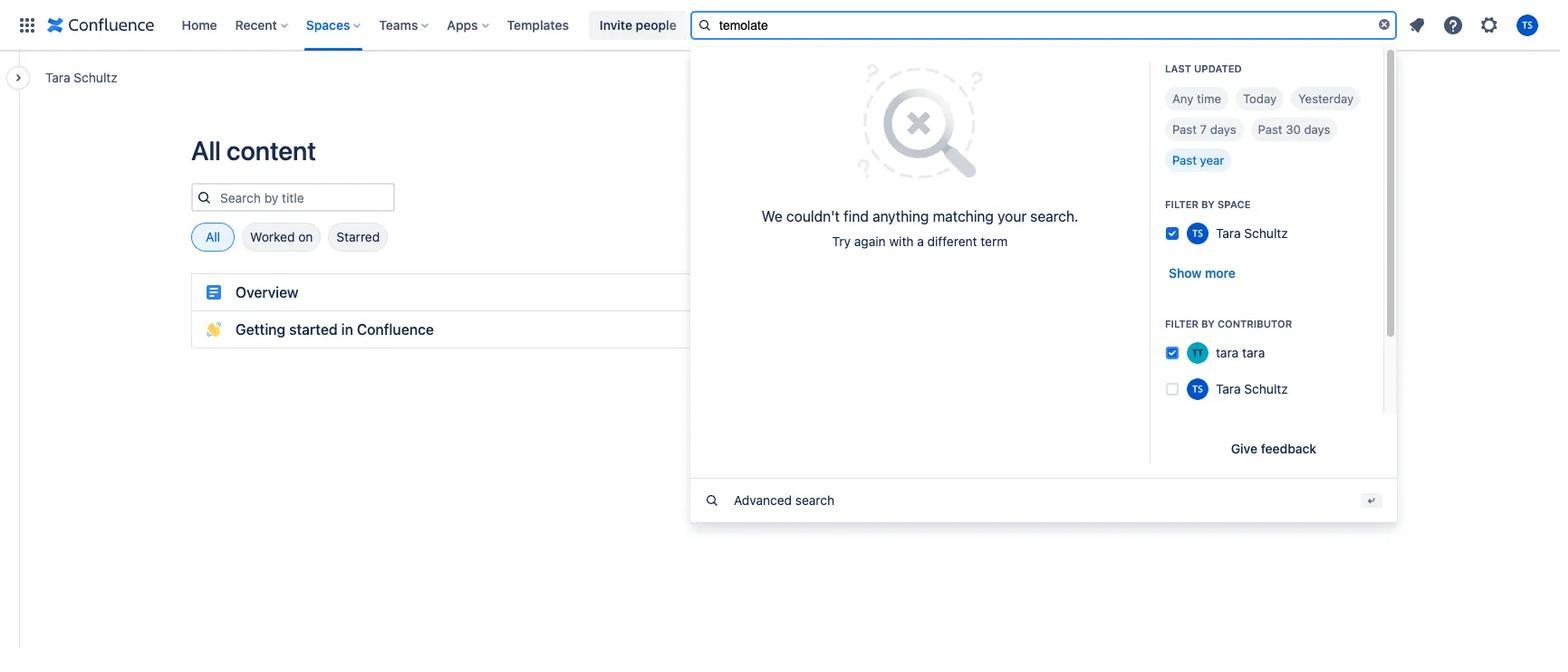 Task type: describe. For each thing, give the bounding box(es) containing it.
0 vertical spatial tara
[[45, 69, 70, 85]]

last updated option group
[[1166, 87, 1370, 172]]

2023 for getting started in confluence
[[1147, 323, 1174, 336]]

2 vertical spatial tara
[[1216, 381, 1241, 397]]

create link
[[699, 10, 760, 39]]

days for past 30 days
[[1305, 122, 1331, 136]]

invite people button
[[589, 10, 688, 39]]

global element
[[11, 0, 1213, 50]]

0 vertical spatial tara schultz
[[45, 69, 118, 85]]

term
[[981, 233, 1008, 249]]

advanced
[[734, 493, 792, 508]]

1 vertical spatial tara schultz
[[1216, 225, 1289, 241]]

yesterday
[[1299, 91, 1354, 106]]

recent button
[[230, 10, 295, 39]]

search
[[796, 493, 835, 508]]

today
[[1244, 91, 1277, 106]]

any time button
[[1166, 87, 1229, 110]]

2 tara from the left
[[1243, 345, 1266, 360]]

1 vertical spatial schultz
[[1245, 225, 1289, 241]]

advanced search
[[734, 493, 835, 508]]

teams button
[[374, 10, 436, 39]]

advanced search link
[[691, 479, 1398, 523]]

home
[[182, 17, 217, 32]]

confluence
[[357, 322, 434, 338]]

a
[[917, 233, 924, 249]]

anything
[[873, 208, 929, 224]]

1 tara from the left
[[1216, 345, 1239, 360]]

getting started in confluence
[[236, 322, 434, 338]]

all content
[[191, 135, 316, 166]]

content
[[227, 135, 316, 166]]

give feedback
[[1232, 441, 1317, 456]]

with
[[890, 233, 914, 249]]

starred button
[[328, 223, 388, 252]]

last updated
[[1166, 62, 1242, 74]]

all for all
[[206, 229, 220, 245]]

past 7 days
[[1173, 122, 1237, 136]]

year
[[1201, 153, 1225, 167]]

spaces button
[[301, 10, 368, 39]]

2 vertical spatial schultz
[[1245, 381, 1289, 397]]

september 27, 2023 for getting started in confluence
[[1070, 323, 1174, 336]]

show more
[[1169, 265, 1236, 281]]

search no results image
[[857, 61, 984, 181]]

past for past year
[[1173, 153, 1197, 167]]

1 vertical spatial tara
[[1216, 225, 1241, 241]]

couldn't
[[787, 208, 840, 224]]

teams
[[379, 17, 418, 32]]

7
[[1201, 122, 1207, 136]]

filter by contributor
[[1166, 318, 1293, 329]]

different
[[928, 233, 978, 249]]

matching
[[933, 208, 994, 224]]

show more button
[[1158, 259, 1247, 288]]

give
[[1232, 441, 1258, 456]]

give feedback button
[[1221, 435, 1328, 464]]

again
[[855, 233, 886, 249]]

appswitcher icon image
[[16, 14, 38, 36]]

overview
[[236, 285, 299, 301]]

settings icon image
[[1479, 14, 1501, 36]]

try
[[833, 233, 851, 249]]

compact list image
[[1366, 186, 1388, 207]]

expand sidebar image
[[0, 60, 40, 96]]

apps
[[447, 17, 478, 32]]

past 7 days button
[[1166, 117, 1244, 141]]

feedback
[[1261, 441, 1317, 456]]

all for all content
[[191, 135, 221, 166]]

in
[[341, 322, 353, 338]]

getting
[[236, 322, 286, 338]]



Task type: vqa. For each thing, say whether or not it's contained in the screenshot.
people
yes



Task type: locate. For each thing, give the bounding box(es) containing it.
Search by title field
[[215, 185, 393, 210]]

0 vertical spatial by
[[1202, 198, 1215, 210]]

your
[[998, 208, 1027, 224]]

1 days from the left
[[1211, 122, 1237, 136]]

0 vertical spatial september
[[1070, 286, 1126, 299]]

tara down contributor
[[1243, 345, 1266, 360]]

2 filter from the top
[[1166, 318, 1199, 329]]

by left contributor
[[1202, 318, 1215, 329]]

schultz down space
[[1245, 225, 1289, 241]]

schultz right expand sidebar image
[[74, 69, 118, 85]]

filter down show
[[1166, 318, 1199, 329]]

by for tara
[[1202, 318, 1215, 329]]

days
[[1211, 122, 1237, 136], [1305, 122, 1331, 136]]

27,
[[1129, 286, 1144, 299], [1129, 323, 1144, 336]]

contributor
[[1218, 318, 1293, 329]]

0 vertical spatial 2023
[[1147, 286, 1174, 299]]

find
[[844, 208, 869, 224]]

tara down "filter by contributor" on the right of the page
[[1216, 345, 1239, 360]]

2 27, from the top
[[1129, 323, 1144, 336]]

tara schultz
[[45, 69, 118, 85], [1216, 225, 1289, 241], [1216, 381, 1289, 397]]

1 horizontal spatial tara
[[1243, 345, 1266, 360]]

1 by from the top
[[1202, 198, 1215, 210]]

invite
[[600, 17, 633, 32]]

more
[[1205, 265, 1236, 281]]

clear search session image
[[1378, 17, 1392, 31]]

last
[[1166, 62, 1192, 74]]

people
[[636, 17, 677, 32]]

tara schultz link
[[45, 68, 118, 87]]

filter by space
[[1166, 198, 1251, 210]]

september
[[1070, 286, 1126, 299], [1070, 323, 1126, 336]]

tara schultz right expand sidebar image
[[45, 69, 118, 85]]

started
[[289, 322, 338, 338]]

time
[[1197, 91, 1222, 106]]

any time
[[1173, 91, 1222, 106]]

search.
[[1031, 208, 1079, 224]]

0 vertical spatial september 27, 2023
[[1070, 286, 1174, 299]]

any
[[1173, 91, 1194, 106]]

yesterday button
[[1292, 87, 1362, 110]]

apps button
[[442, 10, 496, 39]]

schultz
[[74, 69, 118, 85], [1245, 225, 1289, 241], [1245, 381, 1289, 397]]

we couldn't find anything matching your search. try again with a different term
[[762, 208, 1079, 249]]

past 30 days button
[[1251, 117, 1338, 141]]

tara
[[45, 69, 70, 85], [1216, 225, 1241, 241], [1216, 381, 1241, 397]]

tara schultz down space
[[1216, 225, 1289, 241]]

september for overview
[[1070, 286, 1126, 299]]

days for past 7 days
[[1211, 122, 1237, 136]]

past 30 days
[[1259, 122, 1331, 136]]

starred
[[337, 229, 380, 245]]

page image
[[207, 286, 221, 300]]

days right 30
[[1305, 122, 1331, 136]]

tara right expand sidebar image
[[45, 69, 70, 85]]

space
[[1218, 198, 1251, 210]]

advanced search image
[[705, 494, 720, 508]]

all inside button
[[206, 229, 220, 245]]

1 vertical spatial september
[[1070, 323, 1126, 336]]

we
[[762, 208, 783, 224]]

filter for tara schultz
[[1166, 198, 1199, 210]]

1 vertical spatial 2023
[[1147, 323, 1174, 336]]

invite people
[[600, 17, 677, 32]]

2 vertical spatial tara schultz
[[1216, 381, 1289, 397]]

tara schultz down "tara tara"
[[1216, 381, 1289, 397]]

1 september from the top
[[1070, 286, 1126, 299]]

1 vertical spatial 27,
[[1129, 323, 1144, 336]]

tara
[[1216, 345, 1239, 360], [1243, 345, 1266, 360]]

1 vertical spatial september 27, 2023
[[1070, 323, 1174, 336]]

september 27, 2023 for overview
[[1070, 286, 1174, 299]]

filter
[[1166, 198, 1199, 210], [1166, 318, 1199, 329]]

by left space
[[1202, 198, 1215, 210]]

1 september 27, 2023 from the top
[[1070, 286, 1174, 299]]

all button
[[191, 223, 235, 252]]

your profile and preferences image
[[1517, 14, 1539, 36]]

tara tara
[[1216, 345, 1266, 360]]

worked
[[250, 229, 295, 245]]

0 vertical spatial filter
[[1166, 198, 1199, 210]]

all up page image
[[206, 229, 220, 245]]

recent
[[235, 17, 277, 32]]

1 filter from the top
[[1166, 198, 1199, 210]]

past left 30
[[1259, 122, 1283, 136]]

by for tara
[[1202, 198, 1215, 210]]

oldest
[[1150, 189, 1189, 205]]

spaces
[[306, 17, 350, 32]]

help icon image
[[1443, 14, 1465, 36]]

today button
[[1236, 87, 1284, 110]]

create
[[709, 17, 749, 32]]

templates
[[507, 17, 569, 32]]

past year button
[[1166, 148, 1232, 172]]

0 vertical spatial schultz
[[74, 69, 118, 85]]

past year
[[1173, 153, 1225, 167]]

:wave: image
[[207, 323, 221, 337], [207, 323, 221, 337]]

filter for tara tara
[[1166, 318, 1199, 329]]

updated
[[1195, 62, 1242, 74]]

1 vertical spatial by
[[1202, 318, 1215, 329]]

tara down "tara tara"
[[1216, 381, 1241, 397]]

worked on button
[[242, 223, 321, 252]]

we couldn't find anything matching your search. banner
[[0, 0, 1561, 523]]

days right 7
[[1211, 122, 1237, 136]]

1 27, from the top
[[1129, 286, 1144, 299]]

2 september 27, 2023 from the top
[[1070, 323, 1174, 336]]

september for getting started in confluence
[[1070, 323, 1126, 336]]

all
[[191, 135, 221, 166], [206, 229, 220, 245]]

worked on
[[250, 229, 313, 245]]

2 2023 from the top
[[1147, 323, 1174, 336]]

2 days from the left
[[1305, 122, 1331, 136]]

tara down space
[[1216, 225, 1241, 241]]

home link
[[176, 10, 223, 39]]

2023 for overview
[[1147, 286, 1174, 299]]

september 27, 2023
[[1070, 286, 1174, 299], [1070, 323, 1174, 336]]

1 vertical spatial all
[[206, 229, 220, 245]]

Search Confluence field
[[691, 10, 1398, 39]]

past for past 30 days
[[1259, 122, 1283, 136]]

confluence image
[[47, 14, 155, 36], [47, 14, 155, 36]]

schultz down "tara tara"
[[1245, 381, 1289, 397]]

0 horizontal spatial tara
[[1216, 345, 1239, 360]]

30
[[1286, 122, 1301, 136]]

2023
[[1147, 286, 1174, 299], [1147, 323, 1174, 336]]

0 horizontal spatial days
[[1211, 122, 1237, 136]]

all left content
[[191, 135, 221, 166]]

past left 7
[[1173, 122, 1197, 136]]

0 vertical spatial all
[[191, 135, 221, 166]]

past left year
[[1173, 153, 1197, 167]]

past
[[1173, 122, 1197, 136], [1259, 122, 1283, 136], [1173, 153, 1197, 167]]

search image
[[698, 18, 712, 32]]

filter down past year
[[1166, 198, 1199, 210]]

templates link
[[502, 10, 575, 39]]

1 horizontal spatial days
[[1305, 122, 1331, 136]]

0 vertical spatial 27,
[[1129, 286, 1144, 299]]

27, for getting started in confluence
[[1129, 323, 1144, 336]]

show
[[1169, 265, 1202, 281]]

on
[[298, 229, 313, 245]]

notification icon image
[[1407, 14, 1428, 36]]

1 2023 from the top
[[1147, 286, 1174, 299]]

2 september from the top
[[1070, 323, 1126, 336]]

2 by from the top
[[1202, 318, 1215, 329]]

27, for overview
[[1129, 286, 1144, 299]]

by
[[1202, 198, 1215, 210], [1202, 318, 1215, 329]]

past for past 7 days
[[1173, 122, 1197, 136]]

1 vertical spatial filter
[[1166, 318, 1199, 329]]



